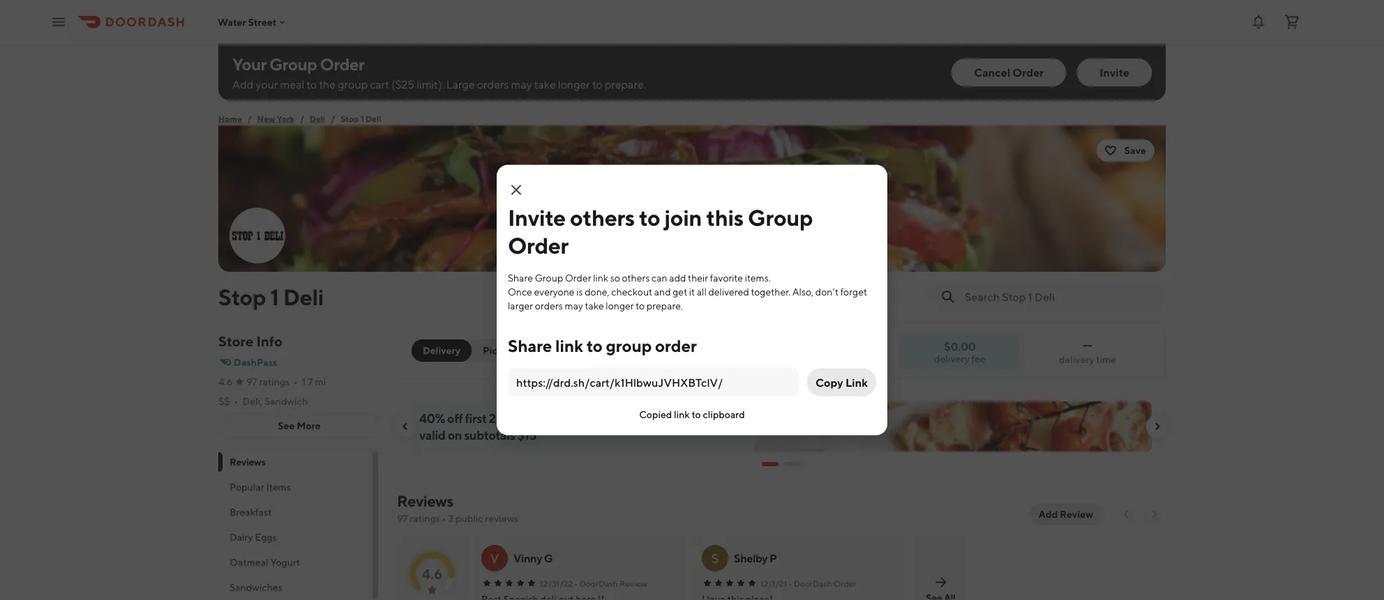 Task type: vqa. For each thing, say whether or not it's contained in the screenshot.
Fried within dialog
no



Task type: locate. For each thing, give the bounding box(es) containing it.
1 horizontal spatial group
[[535, 272, 563, 284]]

sandwiches
[[230, 582, 283, 594]]

don't
[[816, 286, 839, 298]]

1 up 'info'
[[270, 284, 279, 310]]

reviews up 3 at the bottom left of page
[[397, 493, 453, 511]]

1 horizontal spatial 1
[[361, 114, 364, 124]]

1.7 mi
[[302, 377, 326, 388]]

share for share group order link so others can add their favorite items. once everyone is done, checkout and get it all delivered together. also, don't forget larger orders may take longer to prepare.
[[508, 272, 533, 284]]

1 vertical spatial invite
[[508, 205, 566, 231]]

group inside your group order add your meal to the group cart ($25 limit). large orders may take longer to prepare.
[[269, 54, 317, 74]]

eggs
[[255, 532, 277, 544]]

1 vertical spatial take
[[585, 300, 604, 312]]

delivery
[[935, 353, 970, 365], [1059, 354, 1095, 366]]

1 horizontal spatial take
[[585, 300, 604, 312]]

order
[[320, 54, 364, 74], [1013, 66, 1044, 79], [508, 233, 569, 259], [565, 272, 591, 284], [834, 579, 857, 589]]

0 horizontal spatial take
[[534, 78, 556, 91]]

Item Search search field
[[965, 290, 1155, 305]]

0 vertical spatial group
[[338, 78, 368, 91]]

stop 1 deli image
[[218, 126, 1166, 272], [231, 209, 284, 262]]

1 vertical spatial link
[[556, 336, 583, 356]]

0 horizontal spatial group
[[338, 78, 368, 91]]

store
[[218, 334, 254, 350]]

0 horizontal spatial reviews
[[230, 457, 265, 468]]

0 vertical spatial share
[[508, 272, 533, 284]]

sandwiches button
[[218, 576, 370, 601]]

1 horizontal spatial longer
[[606, 300, 634, 312]]

• left 3 at the bottom left of page
[[442, 513, 446, 525]]

2 vertical spatial orders
[[498, 411, 533, 426]]

select promotional banner element
[[762, 452, 801, 477]]

$0.00 delivery fee
[[935, 340, 986, 365]]

review
[[1060, 509, 1094, 521], [620, 579, 648, 589]]

0 vertical spatial add
[[232, 78, 254, 91]]

next image
[[1149, 509, 1161, 521]]

• doordash order
[[789, 579, 857, 589]]

orders inside your group order add your meal to the group cart ($25 limit). large orders may take longer to prepare.
[[477, 78, 509, 91]]

1 right deli link
[[361, 114, 364, 124]]

may inside your group order add your meal to the group cart ($25 limit). large orders may take longer to prepare.
[[511, 78, 532, 91]]

invite others to join this group order
[[508, 205, 813, 259]]

1 horizontal spatial off
[[589, 411, 604, 426]]

notification bell image
[[1251, 14, 1267, 30]]

0 vertical spatial review
[[1060, 509, 1094, 521]]

0 horizontal spatial off
[[447, 411, 463, 426]]

1 horizontal spatial review
[[1060, 509, 1094, 521]]

reviews for reviews
[[230, 457, 265, 468]]

favorite
[[710, 272, 743, 284]]

vinny
[[514, 552, 542, 566]]

orders
[[477, 78, 509, 91], [535, 300, 563, 312], [498, 411, 533, 426]]

order for •
[[834, 579, 857, 589]]

Delivery radio
[[412, 340, 472, 362]]

0 vertical spatial reviews
[[230, 457, 265, 468]]

97 up deli, at the left
[[247, 377, 257, 388]]

1 vertical spatial others
[[622, 272, 650, 284]]

1 horizontal spatial add
[[1039, 509, 1058, 521]]

2 - from the left
[[1088, 339, 1092, 352]]

doordash right 12/1/21
[[794, 579, 832, 589]]

group for share group order link so others can add their favorite items.
[[535, 272, 563, 284]]

1 vertical spatial reviews
[[397, 493, 453, 511]]

1 horizontal spatial reviews
[[397, 493, 453, 511]]

mi
[[315, 377, 326, 388]]

1 horizontal spatial ratings
[[410, 513, 440, 525]]

link left so
[[593, 272, 609, 284]]

cancel
[[974, 66, 1011, 79]]

take inside share group order link so others can add their favorite items. once everyone is done, checkout and get it all delivered together. also, don't forget larger orders may take longer to prepare.
[[585, 300, 604, 312]]

new
[[257, 114, 275, 124]]

group for your group order
[[269, 54, 317, 74]]

0 vertical spatial group
[[269, 54, 317, 74]]

dashpass
[[234, 357, 277, 368]]

1 vertical spatial orders
[[535, 300, 563, 312]]

1 horizontal spatial 97
[[397, 513, 408, 525]]

0 vertical spatial longer
[[558, 78, 590, 91]]

link
[[593, 272, 609, 284], [556, 336, 583, 356], [674, 409, 690, 420]]

doordash for v
[[580, 579, 618, 589]]

97
[[247, 377, 257, 388], [397, 513, 408, 525]]

doordash
[[580, 579, 618, 589], [794, 579, 832, 589]]

invite inside button
[[1100, 66, 1130, 79]]

2 horizontal spatial /
[[331, 114, 335, 124]]

reviews
[[230, 457, 265, 468], [397, 493, 453, 511]]

$$
[[218, 396, 230, 408]]

2 horizontal spatial group
[[748, 205, 813, 231]]

($25
[[392, 78, 415, 91]]

link down is
[[556, 336, 583, 356]]

breakfast
[[230, 507, 272, 519]]

• right 12/1/21
[[789, 579, 792, 589]]

1 horizontal spatial may
[[565, 300, 583, 312]]

prepare.
[[605, 78, 646, 91], [647, 300, 683, 312]]

your
[[232, 54, 267, 74]]

invite for invite
[[1100, 66, 1130, 79]]

items
[[266, 482, 291, 493]]

ratings
[[259, 377, 290, 388], [410, 513, 440, 525]]

stop right deli link
[[341, 114, 359, 124]]

take
[[534, 78, 556, 91], [585, 300, 604, 312]]

1 vertical spatial add
[[1039, 509, 1058, 521]]

1 horizontal spatial group
[[606, 336, 652, 356]]

forget
[[841, 286, 867, 298]]

0 horizontal spatial review
[[620, 579, 648, 589]]

0 horizontal spatial 97
[[247, 377, 257, 388]]

1 horizontal spatial delivery
[[1059, 354, 1095, 366]]

open menu image
[[50, 14, 67, 30]]

1 vertical spatial share
[[508, 336, 552, 356]]

vinny g
[[514, 552, 553, 566]]

reviews inside reviews 97 ratings • 3 public reviews
[[397, 493, 453, 511]]

delivery left time
[[1059, 354, 1095, 366]]

2 / from the left
[[300, 114, 304, 124]]

1 vertical spatial group
[[748, 205, 813, 231]]

0 horizontal spatial 4.6
[[218, 377, 233, 388]]

1 horizontal spatial stop
[[341, 114, 359, 124]]

meal
[[280, 78, 305, 91]]

/ left deli link
[[300, 114, 304, 124]]

1 vertical spatial group
[[606, 336, 652, 356]]

/ right deli link
[[331, 114, 335, 124]]

off right $10
[[589, 411, 604, 426]]

others up so
[[570, 205, 635, 231]]

group up meal at top
[[269, 54, 317, 74]]

first
[[465, 411, 487, 426]]

3
[[448, 513, 454, 525]]

invite inside invite others to join this group order
[[508, 205, 566, 231]]

order inside your group order add your meal to the group cart ($25 limit). large orders may take longer to prepare.
[[320, 54, 364, 74]]

order inside 'button'
[[1013, 66, 1044, 79]]

/ left new on the left of the page
[[248, 114, 252, 124]]

0 horizontal spatial /
[[248, 114, 252, 124]]

0 vertical spatial others
[[570, 205, 635, 231]]

orders down everyone
[[535, 300, 563, 312]]

doordash right 12/31/22
[[580, 579, 618, 589]]

order inside invite others to join this group order
[[508, 233, 569, 259]]

0 horizontal spatial doordash
[[580, 579, 618, 589]]

reviews 97 ratings • 3 public reviews
[[397, 493, 519, 525]]

1 horizontal spatial 4.6
[[422, 566, 443, 583]]

97 down reviews link
[[397, 513, 408, 525]]

orders right large
[[477, 78, 509, 91]]

2 off from the left
[[589, 411, 604, 426]]

stop up store
[[218, 284, 266, 310]]

0 vertical spatial take
[[534, 78, 556, 91]]

2 vertical spatial group
[[535, 272, 563, 284]]

shelby
[[734, 552, 768, 566]]

ratings up $$ • deli, sandwich
[[259, 377, 290, 388]]

order
[[655, 336, 697, 356]]

delivery inside -- delivery time
[[1059, 354, 1095, 366]]

order methods option group
[[412, 340, 526, 362]]

0 horizontal spatial may
[[511, 78, 532, 91]]

group up 'share link' text box at the bottom of page
[[606, 336, 652, 356]]

0 vertical spatial invite
[[1100, 66, 1130, 79]]

order inside share group order link so others can add their favorite items. once everyone is done, checkout and get it all delivered together. also, don't forget larger orders may take longer to prepare.
[[565, 272, 591, 284]]

1 horizontal spatial invite
[[1100, 66, 1130, 79]]

share down larger
[[508, 336, 552, 356]]

1 share from the top
[[508, 272, 533, 284]]

0 horizontal spatial group
[[269, 54, 317, 74]]

• left the 1.7
[[294, 377, 298, 388]]

1 vertical spatial 97
[[397, 513, 408, 525]]

may
[[511, 78, 532, 91], [565, 300, 583, 312]]

0 horizontal spatial longer
[[558, 78, 590, 91]]

1 vertical spatial may
[[565, 300, 583, 312]]

1 horizontal spatial doordash
[[794, 579, 832, 589]]

0 horizontal spatial delivery
[[935, 353, 970, 365]]

review inside button
[[1060, 509, 1094, 521]]

1 vertical spatial review
[[620, 579, 648, 589]]

Share link text field
[[516, 375, 791, 390]]

add review
[[1039, 509, 1094, 521]]

1 vertical spatial prepare.
[[647, 300, 683, 312]]

2 horizontal spatial link
[[674, 409, 690, 420]]

ratings down reviews link
[[410, 513, 440, 525]]

1 vertical spatial 1
[[270, 284, 279, 310]]

group inside share group order link so others can add their favorite items. once everyone is done, checkout and get it all delivered together. also, don't forget larger orders may take longer to prepare.
[[535, 272, 563, 284]]

orders up $15
[[498, 411, 533, 426]]

link right copied
[[674, 409, 690, 420]]

0 vertical spatial 97
[[247, 377, 257, 388]]

Pickup radio
[[463, 340, 526, 362]]

1 vertical spatial longer
[[606, 300, 634, 312]]

0 vertical spatial link
[[593, 272, 609, 284]]

v
[[490, 551, 499, 566]]

off
[[447, 411, 463, 426], [589, 411, 604, 426]]

0 vertical spatial ratings
[[259, 377, 290, 388]]

new york link
[[257, 112, 294, 126]]

add
[[232, 78, 254, 91], [1039, 509, 1058, 521]]

0 vertical spatial stop
[[341, 114, 359, 124]]

deli link
[[310, 112, 325, 126]]

1 vertical spatial 4.6
[[422, 566, 443, 583]]

2 vertical spatial link
[[674, 409, 690, 420]]

1
[[361, 114, 364, 124], [270, 284, 279, 310]]

1 vertical spatial ratings
[[410, 513, 440, 525]]

home / new york / deli / stop 1 deli
[[218, 114, 382, 124]]

1 doordash from the left
[[580, 579, 618, 589]]

4.6 left v
[[422, 566, 443, 583]]

0 horizontal spatial add
[[232, 78, 254, 91]]

group right this
[[748, 205, 813, 231]]

group right the on the left of page
[[338, 78, 368, 91]]

copy link
[[816, 376, 868, 389]]

join
[[665, 205, 702, 231]]

delivery left fee
[[935, 353, 970, 365]]

share inside share group order link so others can add their favorite items. once everyone is done, checkout and get it all delivered together. also, don't forget larger orders may take longer to prepare.
[[508, 272, 533, 284]]

off up on
[[447, 411, 463, 426]]

copy link button
[[807, 369, 877, 397]]

share up once
[[508, 272, 533, 284]]

orders inside share group order link so others can add their favorite items. once everyone is done, checkout and get it all delivered together. also, don't forget larger orders may take longer to prepare.
[[535, 300, 563, 312]]

0 horizontal spatial link
[[556, 336, 583, 356]]

copied
[[639, 409, 672, 420]]

may down is
[[565, 300, 583, 312]]

1 vertical spatial stop
[[218, 284, 266, 310]]

0 vertical spatial 1
[[361, 114, 364, 124]]

valid
[[419, 428, 446, 443]]

reviews up popular
[[230, 457, 265, 468]]

0 horizontal spatial invite
[[508, 205, 566, 231]]

home link
[[218, 112, 242, 126]]

previous button of carousel image
[[400, 422, 411, 433]]

group inside your group order add your meal to the group cart ($25 limit). large orders may take longer to prepare.
[[338, 78, 368, 91]]

group up everyone
[[535, 272, 563, 284]]

0 vertical spatial orders
[[477, 78, 509, 91]]

items.
[[745, 272, 771, 284]]

0 vertical spatial prepare.
[[605, 78, 646, 91]]

• right $$
[[234, 396, 238, 408]]

breakfast button
[[218, 500, 370, 526]]

2 doordash from the left
[[794, 579, 832, 589]]

2 share from the top
[[508, 336, 552, 356]]

1 horizontal spatial link
[[593, 272, 609, 284]]

york
[[277, 114, 294, 124]]

others up checkout
[[622, 272, 650, 284]]

subtotals
[[464, 428, 515, 443]]

0 vertical spatial may
[[511, 78, 532, 91]]

g
[[544, 552, 553, 566]]

group
[[269, 54, 317, 74], [748, 205, 813, 231], [535, 272, 563, 284]]

yogurt
[[270, 557, 300, 569]]

orders inside 40% off first 2 orders up to $10 off with 40welcome, valid on subtotals $15
[[498, 411, 533, 426]]

others
[[570, 205, 635, 231], [622, 272, 650, 284]]

1 horizontal spatial /
[[300, 114, 304, 124]]

next button of carousel image
[[1152, 422, 1163, 433]]

dairy eggs button
[[218, 526, 370, 551]]

can
[[652, 272, 668, 284]]

may right large
[[511, 78, 532, 91]]

/
[[248, 114, 252, 124], [300, 114, 304, 124], [331, 114, 335, 124]]

save
[[1125, 145, 1147, 156]]

their
[[688, 272, 708, 284]]

to inside invite others to join this group order
[[639, 205, 660, 231]]

the
[[319, 78, 336, 91]]

4.6 up $$
[[218, 377, 233, 388]]

oatmeal
[[230, 557, 268, 569]]



Task type: describe. For each thing, give the bounding box(es) containing it.
• inside reviews 97 ratings • 3 public reviews
[[442, 513, 446, 525]]

2
[[489, 411, 496, 426]]

group inside invite others to join this group order
[[748, 205, 813, 231]]

$10
[[566, 411, 587, 426]]

reviews for reviews 97 ratings • 3 public reviews
[[397, 493, 453, 511]]

on
[[448, 428, 462, 443]]

link for copied
[[674, 409, 690, 420]]

prepare. inside your group order add your meal to the group cart ($25 limit). large orders may take longer to prepare.
[[605, 78, 646, 91]]

time
[[1097, 354, 1117, 366]]

store info
[[218, 334, 283, 350]]

info
[[256, 334, 283, 350]]

97 inside reviews 97 ratings • 3 public reviews
[[397, 513, 408, 525]]

s
[[712, 551, 719, 566]]

dairy eggs
[[230, 532, 277, 544]]

oatmeal yogurt button
[[218, 551, 370, 576]]

your group order add your meal to the group cart ($25 limit). large orders may take longer to prepare.
[[232, 54, 646, 91]]

street
[[248, 16, 277, 28]]

share for share link to group order
[[508, 336, 552, 356]]

0 horizontal spatial stop
[[218, 284, 266, 310]]

popular items
[[230, 482, 291, 493]]

prepare. inside share group order link so others can add their favorite items. once everyone is done, checkout and get it all delivered together. also, don't forget larger orders may take longer to prepare.
[[647, 300, 683, 312]]

share link to group order
[[508, 336, 697, 356]]

see more
[[278, 420, 321, 432]]

checkout
[[612, 286, 653, 298]]

12/1/21
[[761, 579, 787, 589]]

stop 1 deli
[[218, 284, 324, 310]]

order for share
[[565, 272, 591, 284]]

link
[[846, 376, 868, 389]]

40% off first 2 orders up to $10 off with 40welcome, valid on subtotals $15
[[419, 411, 718, 443]]

97 ratings •
[[247, 377, 298, 388]]

1 / from the left
[[248, 114, 252, 124]]

cancel order button
[[952, 59, 1067, 87]]

public
[[456, 513, 483, 525]]

12/31/22
[[540, 579, 573, 589]]

40%
[[419, 411, 445, 426]]

save button
[[1097, 140, 1155, 162]]

link inside share group order link so others can add their favorite items. once everyone is done, checkout and get it all delivered together. also, don't forget larger orders may take longer to prepare.
[[593, 272, 609, 284]]

1 - from the left
[[1084, 339, 1088, 352]]

p
[[770, 552, 777, 566]]

and
[[654, 286, 671, 298]]

water street
[[218, 16, 277, 28]]

deli,
[[242, 396, 263, 408]]

up
[[536, 411, 550, 426]]

• right 12/31/22
[[575, 579, 578, 589]]

to inside 40% off first 2 orders up to $10 off with 40welcome, valid on subtotals $15
[[552, 411, 564, 426]]

close invite others to join this group order image
[[508, 182, 525, 199]]

0 vertical spatial 4.6
[[218, 377, 233, 388]]

add review button
[[1031, 504, 1102, 526]]

40welcome,
[[633, 411, 718, 426]]

get
[[673, 286, 688, 298]]

together.
[[751, 286, 791, 298]]

invite for invite others to join this group order
[[508, 205, 566, 231]]

popular
[[230, 482, 264, 493]]

everyone
[[534, 286, 575, 298]]

copied link to clipboard
[[639, 409, 745, 420]]

water
[[218, 16, 246, 28]]

shelby p
[[734, 552, 777, 566]]

previous image
[[1122, 509, 1133, 521]]

done,
[[585, 286, 610, 298]]

1.7
[[302, 377, 313, 388]]

with
[[607, 411, 631, 426]]

• doordash review
[[575, 579, 648, 589]]

delivered
[[709, 286, 749, 298]]

add inside button
[[1039, 509, 1058, 521]]

3 / from the left
[[331, 114, 335, 124]]

oatmeal yogurt
[[230, 557, 300, 569]]

$0.00
[[944, 340, 976, 353]]

link for share
[[556, 336, 583, 356]]

add
[[670, 272, 686, 284]]

take inside your group order add your meal to the group cart ($25 limit). large orders may take longer to prepare.
[[534, 78, 556, 91]]

reviews link
[[397, 493, 453, 511]]

delivery inside the $0.00 delivery fee
[[935, 353, 970, 365]]

-- delivery time
[[1059, 339, 1117, 366]]

reviews
[[485, 513, 519, 525]]

also,
[[793, 286, 814, 298]]

pickup
[[483, 345, 515, 357]]

others inside share group order link so others can add their favorite items. once everyone is done, checkout and get it all delivered together. also, don't forget larger orders may take longer to prepare.
[[622, 272, 650, 284]]

home
[[218, 114, 242, 124]]

once
[[508, 286, 532, 298]]

add inside your group order add your meal to the group cart ($25 limit). large orders may take longer to prepare.
[[232, 78, 254, 91]]

longer inside your group order add your meal to the group cart ($25 limit). large orders may take longer to prepare.
[[558, 78, 590, 91]]

clipboard
[[703, 409, 745, 420]]

ratings inside reviews 97 ratings • 3 public reviews
[[410, 513, 440, 525]]

1 off from the left
[[447, 411, 463, 426]]

limit).
[[417, 78, 444, 91]]

more
[[297, 420, 321, 432]]

dairy
[[230, 532, 253, 544]]

sandwich
[[265, 396, 308, 408]]

invite button
[[1078, 59, 1152, 87]]

see
[[278, 420, 295, 432]]

is
[[577, 286, 583, 298]]

0 horizontal spatial ratings
[[259, 377, 290, 388]]

share group order link so others can add their favorite items. once everyone is done, checkout and get it all delivered together. also, don't forget larger orders may take longer to prepare.
[[508, 272, 867, 312]]

longer inside share group order link so others can add their favorite items. once everyone is done, checkout and get it all delivered together. also, don't forget larger orders may take longer to prepare.
[[606, 300, 634, 312]]

order for your
[[320, 54, 364, 74]]

may inside share group order link so others can add their favorite items. once everyone is done, checkout and get it all delivered together. also, don't forget larger orders may take longer to prepare.
[[565, 300, 583, 312]]

doordash for s
[[794, 579, 832, 589]]

$$ • deli, sandwich
[[218, 396, 308, 408]]

see more button
[[219, 415, 380, 438]]

0 horizontal spatial 1
[[270, 284, 279, 310]]

0 items, open order cart image
[[1284, 14, 1301, 30]]

others inside invite others to join this group order
[[570, 205, 635, 231]]

all
[[697, 286, 707, 298]]

to inside share group order link so others can add their favorite items. once everyone is done, checkout and get it all delivered together. also, don't forget larger orders may take longer to prepare.
[[636, 300, 645, 312]]

it
[[689, 286, 695, 298]]

so
[[610, 272, 620, 284]]



